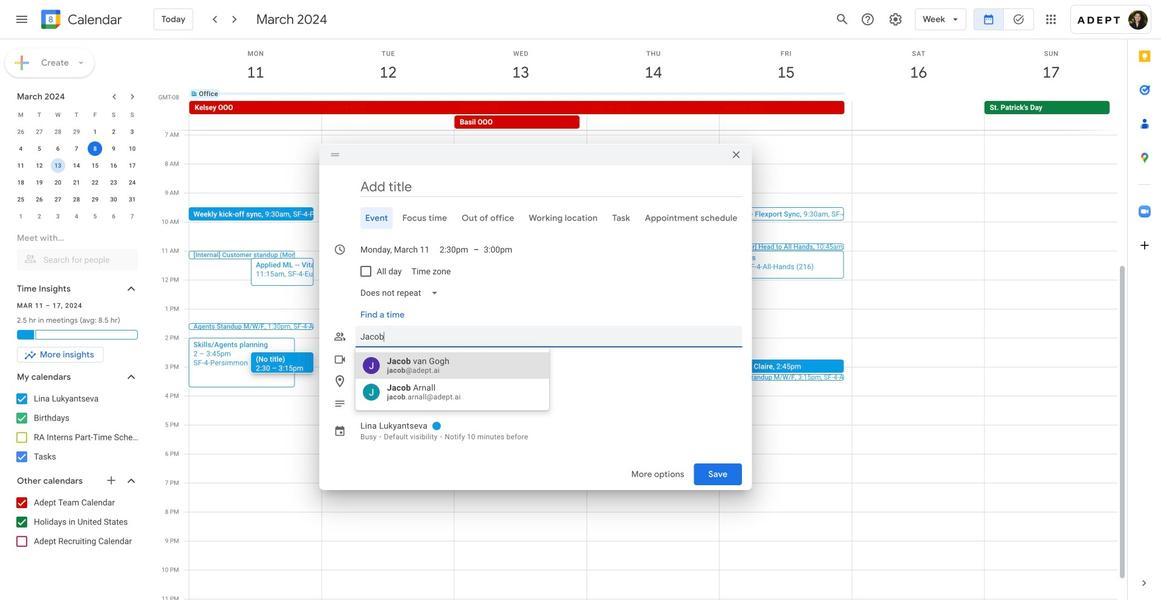 Task type: locate. For each thing, give the bounding box(es) containing it.
None search field
[[0, 228, 150, 271]]

18 element
[[14, 175, 28, 190]]

11 element
[[14, 159, 28, 173]]

14 element
[[69, 159, 84, 173]]

12 element
[[32, 159, 47, 173]]

other calendars list
[[2, 494, 150, 552]]

25 element
[[14, 192, 28, 207]]

5 element
[[32, 142, 47, 156]]

6 element
[[51, 142, 65, 156]]

tab list
[[1128, 39, 1162, 567], [329, 208, 743, 229]]

4 element
[[14, 142, 28, 156]]

april 1 element
[[14, 209, 28, 224]]

row group
[[11, 123, 142, 225]]

None field
[[356, 283, 448, 304]]

20 element
[[51, 175, 65, 190]]

End time text field
[[484, 239, 513, 261]]

april 4 element
[[69, 209, 84, 224]]

Add title text field
[[361, 178, 743, 196]]

Start date text field
[[361, 239, 430, 261]]

heading
[[65, 12, 122, 27]]

0 horizontal spatial tab list
[[329, 208, 743, 229]]

23 element
[[106, 175, 121, 190]]

cell
[[322, 89, 455, 99], [455, 89, 587, 99], [587, 89, 720, 99], [720, 89, 853, 99], [853, 89, 985, 99], [985, 89, 1118, 99], [322, 101, 455, 130], [587, 101, 720, 130], [720, 101, 852, 130], [852, 101, 985, 130], [86, 140, 104, 157], [49, 157, 67, 174]]

grid
[[155, 39, 1128, 601]]

my calendars list
[[2, 390, 150, 467]]

list box
[[356, 353, 549, 406]]

Guests text field
[[361, 326, 738, 348]]

3 element
[[125, 125, 140, 139]]

april 5 element
[[88, 209, 102, 224]]

10 element
[[125, 142, 140, 156]]

row
[[184, 79, 1128, 108], [184, 101, 1128, 130], [11, 106, 142, 123], [11, 123, 142, 140], [11, 140, 142, 157], [11, 157, 142, 174], [11, 174, 142, 191], [11, 191, 142, 208], [11, 208, 142, 225]]

19 element
[[32, 175, 47, 190]]

30 element
[[106, 192, 121, 207]]

28 element
[[69, 192, 84, 207]]

april 3 element
[[51, 209, 65, 224]]

24 element
[[125, 175, 140, 190]]

april 6 element
[[106, 209, 121, 224]]

march 2024 grid
[[11, 106, 142, 225]]

april 7 element
[[125, 209, 140, 224]]

settings menu image
[[889, 12, 903, 27]]

1 horizontal spatial tab list
[[1128, 39, 1162, 567]]



Task type: vqa. For each thing, say whether or not it's contained in the screenshot.
Other
no



Task type: describe. For each thing, give the bounding box(es) containing it.
main drawer image
[[15, 12, 29, 27]]

17 element
[[125, 159, 140, 173]]

7 element
[[69, 142, 84, 156]]

february 26 element
[[14, 125, 28, 139]]

calendar element
[[39, 7, 122, 34]]

26 element
[[32, 192, 47, 207]]

16 element
[[106, 159, 121, 173]]

9 element
[[106, 142, 121, 156]]

Search for people to meet text field
[[24, 249, 131, 271]]

add other calendars image
[[105, 475, 117, 487]]

Start time text field
[[440, 239, 469, 261]]

february 27 element
[[32, 125, 47, 139]]

february 28 element
[[51, 125, 65, 139]]

1 element
[[88, 125, 102, 139]]

22 element
[[88, 175, 102, 190]]

8, today element
[[88, 142, 102, 156]]

31 element
[[125, 192, 140, 207]]

2 element
[[106, 125, 121, 139]]

heading inside calendar element
[[65, 12, 122, 27]]

15 element
[[88, 159, 102, 173]]

29 element
[[88, 192, 102, 207]]

21 element
[[69, 175, 84, 190]]

13 element
[[51, 159, 65, 173]]

to element
[[474, 245, 479, 255]]

february 29 element
[[69, 125, 84, 139]]

27 element
[[51, 192, 65, 207]]

april 2 element
[[32, 209, 47, 224]]



